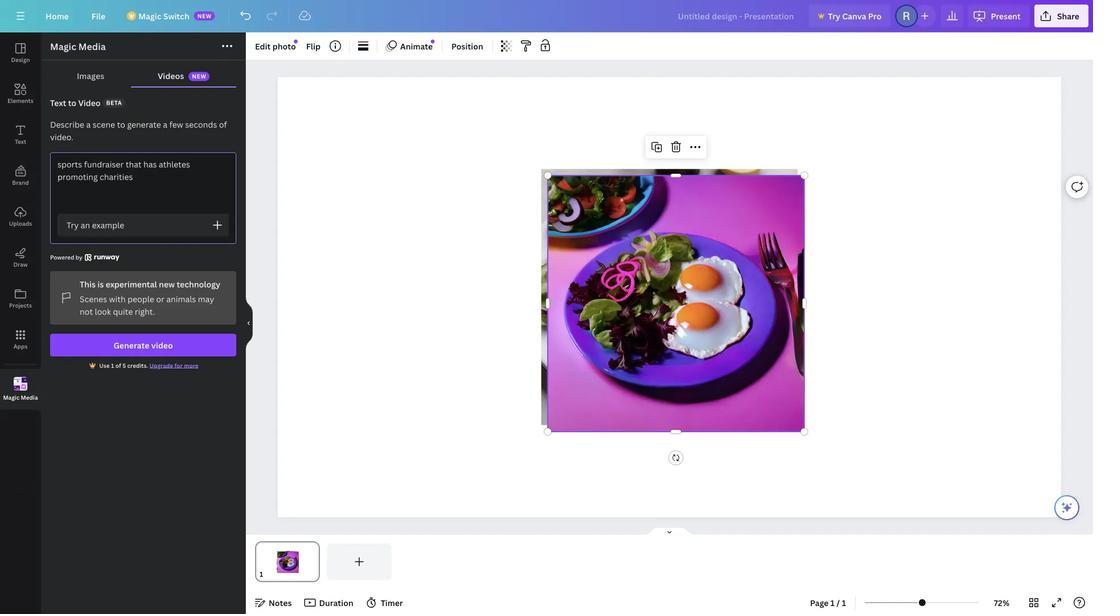 Task type: locate. For each thing, give the bounding box(es) containing it.
text up describe
[[50, 98, 66, 108]]

present
[[991, 11, 1021, 21]]

magic media down apps
[[3, 394, 38, 402]]

2 horizontal spatial 1
[[842, 598, 846, 609]]

of left 5
[[115, 362, 121, 370]]

a left scene
[[86, 119, 91, 130]]

magic inside main menu bar
[[138, 11, 161, 21]]

upgrade for more link
[[149, 362, 199, 370]]

notes button
[[251, 594, 296, 613]]

new
[[197, 12, 212, 20], [192, 73, 206, 80]]

experimental
[[106, 279, 157, 290]]

1 horizontal spatial text
[[50, 98, 66, 108]]

new image
[[294, 40, 298, 44], [431, 40, 435, 44]]

hide pages image
[[642, 527, 697, 536]]

canva
[[842, 11, 867, 21]]

1
[[111, 362, 114, 370], [831, 598, 835, 609], [842, 598, 846, 609]]

try inside button
[[67, 220, 79, 231]]

0 horizontal spatial to
[[68, 98, 76, 108]]

video.
[[50, 132, 73, 143]]

text for text
[[15, 138, 26, 145]]

powered by
[[50, 254, 83, 262]]

this
[[80, 279, 96, 290]]

1 horizontal spatial magic
[[50, 40, 76, 53]]

new image left position
[[431, 40, 435, 44]]

to
[[68, 98, 76, 108], [117, 119, 125, 130]]

try left the 'an'
[[67, 220, 79, 231]]

0 vertical spatial of
[[219, 119, 227, 130]]

canva assistant image
[[1060, 502, 1074, 515]]

page 1 / 1
[[810, 598, 846, 609]]

notes
[[269, 598, 292, 609]]

edit photo button
[[251, 37, 300, 55]]

0 vertical spatial text
[[50, 98, 66, 108]]

magic
[[138, 11, 161, 21], [50, 40, 76, 53], [3, 394, 19, 402]]

look
[[95, 307, 111, 317]]

1 vertical spatial text
[[15, 138, 26, 145]]

try for try canva pro
[[828, 11, 841, 21]]

animate button
[[382, 37, 437, 55]]

1 vertical spatial magic media
[[3, 394, 38, 402]]

try for try an example
[[67, 220, 79, 231]]

1 left the '/' at the right of the page
[[831, 598, 835, 609]]

0 horizontal spatial try
[[67, 220, 79, 231]]

0 vertical spatial magic
[[138, 11, 161, 21]]

animals
[[166, 294, 196, 305]]

duration button
[[301, 594, 358, 613]]

text inside button
[[15, 138, 26, 145]]

technology
[[177, 279, 220, 290]]

2 new image from the left
[[431, 40, 435, 44]]

1 horizontal spatial magic media
[[50, 40, 106, 53]]

magic media button
[[0, 370, 41, 411]]

1 right the '/' at the right of the page
[[842, 598, 846, 609]]

new image inside animate dropdown button
[[431, 40, 435, 44]]

new inside main menu bar
[[197, 12, 212, 20]]

of
[[219, 119, 227, 130], [115, 362, 121, 370]]

magic inside button
[[3, 394, 19, 402]]

scenes
[[80, 294, 107, 305]]

magic down "home" link
[[50, 40, 76, 53]]

generate
[[114, 340, 149, 351]]

duration
[[319, 598, 353, 609]]

with
[[109, 294, 126, 305]]

1 vertical spatial magic
[[50, 40, 76, 53]]

0 vertical spatial media
[[78, 40, 106, 53]]

1 new image from the left
[[294, 40, 298, 44]]

0 horizontal spatial media
[[21, 394, 38, 402]]

0 horizontal spatial 1
[[111, 362, 114, 370]]

new right switch
[[197, 12, 212, 20]]

1 horizontal spatial new image
[[431, 40, 435, 44]]

media
[[78, 40, 106, 53], [21, 394, 38, 402]]

brand button
[[0, 155, 41, 196]]

1 vertical spatial try
[[67, 220, 79, 231]]

page
[[810, 598, 829, 609]]

edit photo
[[255, 41, 296, 52]]

0 horizontal spatial text
[[15, 138, 26, 145]]

of right 'seconds'
[[219, 119, 227, 130]]

1 a from the left
[[86, 119, 91, 130]]

an
[[81, 220, 90, 231]]

0 horizontal spatial magic media
[[3, 394, 38, 402]]

design button
[[0, 32, 41, 73]]

0 vertical spatial new
[[197, 12, 212, 20]]

5
[[123, 362, 126, 370]]

1 right "use"
[[111, 362, 114, 370]]

media up images button on the left
[[78, 40, 106, 53]]

1 vertical spatial media
[[21, 394, 38, 402]]

magic left switch
[[138, 11, 161, 21]]

try inside "button"
[[828, 11, 841, 21]]

new
[[159, 279, 175, 290]]

2 horizontal spatial magic
[[138, 11, 161, 21]]

to right scene
[[117, 119, 125, 130]]

text for text to video beta
[[50, 98, 66, 108]]

magic switch
[[138, 11, 189, 21]]

magic down apps
[[3, 394, 19, 402]]

try left canva
[[828, 11, 841, 21]]

2 vertical spatial magic
[[3, 394, 19, 402]]

video
[[151, 340, 173, 351]]

images button
[[50, 65, 131, 87]]

0 horizontal spatial new image
[[294, 40, 298, 44]]

a
[[86, 119, 91, 130], [163, 119, 167, 130]]

1 horizontal spatial 1
[[831, 598, 835, 609]]

media inside button
[[21, 394, 38, 402]]

try canva pro
[[828, 11, 882, 21]]

text up brand button
[[15, 138, 26, 145]]

0 horizontal spatial a
[[86, 119, 91, 130]]

magic media up images
[[50, 40, 106, 53]]

timer
[[381, 598, 403, 609]]

for
[[175, 362, 183, 370]]

1 horizontal spatial to
[[117, 119, 125, 130]]

to inside describe a scene to generate a few seconds of video.
[[117, 119, 125, 130]]

72%
[[994, 598, 1010, 609]]

present button
[[968, 5, 1030, 27]]

to left video
[[68, 98, 76, 108]]

credits.
[[127, 362, 148, 370]]

1 horizontal spatial media
[[78, 40, 106, 53]]

a left "few"
[[163, 119, 167, 130]]

magic media
[[50, 40, 106, 53], [3, 394, 38, 402]]

0 vertical spatial magic media
[[50, 40, 106, 53]]

0 vertical spatial try
[[828, 11, 841, 21]]

new image left flip button
[[294, 40, 298, 44]]

generate video
[[114, 340, 173, 351]]

generate video button
[[50, 334, 236, 357]]

1 vertical spatial of
[[115, 362, 121, 370]]

1 vertical spatial to
[[117, 119, 125, 130]]

generate
[[127, 119, 161, 130]]

new right the videos
[[192, 73, 206, 80]]

describe a scene to generate a few seconds of video.
[[50, 119, 227, 143]]

1 horizontal spatial of
[[219, 119, 227, 130]]

media down apps
[[21, 394, 38, 402]]

1 horizontal spatial try
[[828, 11, 841, 21]]

new image inside the edit photo dropdown button
[[294, 40, 298, 44]]

0 horizontal spatial magic
[[3, 394, 19, 402]]

side panel tab list
[[0, 32, 41, 411]]

1 vertical spatial new
[[192, 73, 206, 80]]

timer button
[[363, 594, 408, 613]]

1 horizontal spatial a
[[163, 119, 167, 130]]

use
[[99, 362, 110, 370]]



Task type: vqa. For each thing, say whether or not it's contained in the screenshot.
Try Canva Pro button
yes



Task type: describe. For each thing, give the bounding box(es) containing it.
elements
[[8, 97, 33, 104]]

brand
[[12, 179, 29, 186]]

few
[[169, 119, 183, 130]]

2 a from the left
[[163, 119, 167, 130]]

/
[[837, 598, 840, 609]]

edit
[[255, 41, 271, 52]]

upgrade
[[149, 362, 173, 370]]

not
[[80, 307, 93, 317]]

hide image
[[245, 296, 253, 351]]

0 horizontal spatial of
[[115, 362, 121, 370]]

video
[[78, 98, 101, 108]]

try an example
[[67, 220, 124, 231]]

home
[[46, 11, 69, 21]]

right.
[[135, 307, 155, 317]]

apps
[[13, 343, 28, 350]]

share
[[1057, 11, 1080, 21]]

new image for edit photo
[[294, 40, 298, 44]]

people
[[128, 294, 154, 305]]

text to video beta
[[50, 98, 122, 108]]

switch
[[163, 11, 189, 21]]

powered
[[50, 254, 74, 262]]

try an example button
[[58, 214, 229, 237]]

elements button
[[0, 73, 41, 114]]

new image for animate
[[431, 40, 435, 44]]

projects button
[[0, 278, 41, 319]]

draw button
[[0, 237, 41, 278]]

magic media inside button
[[3, 394, 38, 402]]

Describe a scene to generate a few seconds of video. text field
[[51, 153, 236, 214]]

pro
[[868, 11, 882, 21]]

scene
[[93, 119, 115, 130]]

apps button
[[0, 319, 41, 360]]

position button
[[447, 37, 488, 55]]

design
[[11, 56, 30, 63]]

file
[[92, 11, 105, 21]]

uploads button
[[0, 196, 41, 237]]

main menu bar
[[0, 0, 1093, 32]]

example
[[92, 220, 124, 231]]

beta
[[106, 99, 122, 107]]

share button
[[1035, 5, 1089, 27]]

home link
[[36, 5, 78, 27]]

use 1 of 5 credits. upgrade for more
[[99, 362, 199, 370]]

of inside describe a scene to generate a few seconds of video.
[[219, 119, 227, 130]]

animate
[[400, 41, 433, 52]]

uploads
[[9, 220, 32, 227]]

1 for of
[[111, 362, 114, 370]]

more
[[184, 362, 199, 370]]

may
[[198, 294, 214, 305]]

draw
[[13, 261, 28, 268]]

file button
[[82, 5, 115, 27]]

quite
[[113, 307, 133, 317]]

images
[[77, 70, 104, 81]]

by
[[76, 254, 83, 262]]

this is experimental new technology scenes with people or animals may not look quite right.
[[80, 279, 220, 317]]

position
[[452, 41, 483, 52]]

runway logo image
[[85, 255, 119, 261]]

videos
[[158, 70, 184, 81]]

1 for /
[[831, 598, 835, 609]]

seconds
[[185, 119, 217, 130]]

photo
[[273, 41, 296, 52]]

projects
[[9, 302, 32, 309]]

Page title text field
[[268, 569, 273, 581]]

page 1 image
[[255, 544, 320, 581]]

0 vertical spatial to
[[68, 98, 76, 108]]

Design title text field
[[669, 5, 804, 27]]

flip button
[[302, 37, 325, 55]]

text button
[[0, 114, 41, 155]]

flip
[[306, 41, 321, 52]]

72% button
[[983, 594, 1020, 613]]

describe
[[50, 119, 84, 130]]

or
[[156, 294, 164, 305]]

is
[[98, 279, 104, 290]]

try canva pro button
[[809, 5, 891, 27]]



